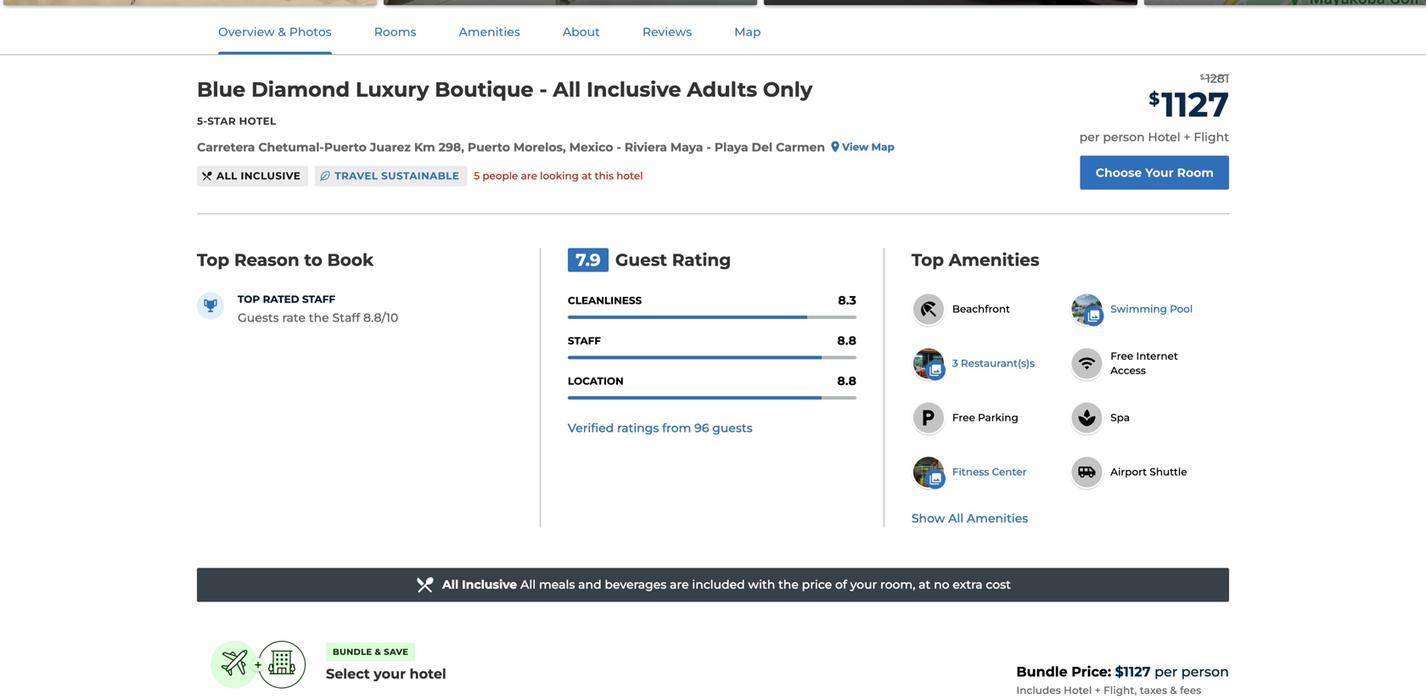 Task type: locate. For each thing, give the bounding box(es) containing it.
5
[[474, 170, 480, 182]]

the right with
[[778, 578, 799, 592]]

bundle inside the bundle & save select your hotel
[[333, 647, 372, 657]]

access
[[1111, 364, 1146, 377]]

0 vertical spatial free
[[1111, 350, 1133, 363]]

1 horizontal spatial hotel
[[616, 170, 643, 182]]

rooms
[[374, 25, 416, 39]]

top for top reason to book
[[197, 249, 229, 270]]

1 vertical spatial free
[[952, 412, 975, 424]]

1 vertical spatial your
[[374, 666, 406, 682]]

1 vertical spatial person
[[1181, 664, 1229, 680]]

1 vertical spatial at
[[919, 578, 931, 592]]

bundle
[[333, 647, 372, 657], [1016, 664, 1068, 680]]

hotel right select on the left bottom of page
[[410, 666, 446, 682]]

about button
[[542, 9, 620, 54]]

bundle up select on the left bottom of page
[[333, 647, 372, 657]]

0 vertical spatial the
[[309, 311, 329, 325]]

1 horizontal spatial staff
[[568, 335, 601, 347]]

0 horizontal spatial hotel
[[410, 666, 446, 682]]

price
[[802, 578, 832, 592]]

tab list
[[197, 8, 782, 54]]

travel
[[335, 170, 378, 182]]

amenities up beachfront
[[949, 249, 1039, 270]]

amenities up the boutique
[[459, 25, 520, 39]]

top amenities
[[912, 249, 1039, 270]]

star
[[207, 115, 236, 127]]

0 vertical spatial amenities
[[459, 25, 520, 39]]

hotel inside $ 1281 $ 1127 per person hotel + flight
[[1148, 130, 1180, 144]]

0 vertical spatial bundle
[[333, 647, 372, 657]]

are
[[521, 170, 537, 182], [670, 578, 689, 592]]

3
[[952, 357, 958, 370]]

0 vertical spatial &
[[278, 25, 286, 39]]

inclusive down 5-star hotel
[[241, 170, 301, 182]]

1 horizontal spatial hotel
[[1064, 684, 1092, 697]]

0 horizontal spatial &
[[278, 25, 286, 39]]

top
[[197, 249, 229, 270], [912, 249, 944, 270]]

amenities
[[459, 25, 520, 39], [949, 249, 1039, 270], [967, 511, 1028, 526]]

8.8 for staff
[[837, 334, 856, 348]]

1 horizontal spatial bundle
[[1016, 664, 1068, 680]]

bundle inside bundle price: $1127 per person includes hotel + flight, taxes & fees
[[1016, 664, 1068, 680]]

$ left 1127
[[1149, 88, 1160, 109]]

0 vertical spatial 8.8
[[837, 334, 856, 348]]

person
[[1103, 130, 1145, 144], [1181, 664, 1229, 680]]

5 people are looking at this hotel
[[474, 170, 643, 182]]

1 vertical spatial 8.8
[[837, 374, 856, 388]]

&
[[278, 25, 286, 39], [375, 647, 381, 657], [1170, 684, 1177, 697]]

2 8.8 from the top
[[837, 374, 856, 388]]

1127
[[1161, 84, 1229, 125]]

your down save
[[374, 666, 406, 682]]

inclusive down reviews
[[587, 77, 681, 102]]

bundle & save select your hotel
[[326, 647, 446, 682]]

swimming pool
[[1111, 303, 1193, 315]]

& inside the bundle & save select your hotel
[[375, 647, 381, 657]]

bundle up includes
[[1016, 664, 1068, 680]]

staff up location
[[568, 335, 601, 347]]

2 top from the left
[[912, 249, 944, 270]]

1 vertical spatial inclusive
[[241, 170, 301, 182]]

0 horizontal spatial are
[[521, 170, 537, 182]]

show all amenities button
[[912, 510, 1028, 527]]

person up fees
[[1181, 664, 1229, 680]]

travel sustainable
[[335, 170, 459, 182]]

airport shuttle
[[1111, 466, 1187, 478]]

per up choose
[[1079, 130, 1100, 144]]

1 vertical spatial &
[[375, 647, 381, 657]]

1 vertical spatial are
[[670, 578, 689, 592]]

inclusive left meals
[[462, 578, 517, 592]]

0 horizontal spatial top
[[197, 249, 229, 270]]

rated
[[263, 293, 299, 305]]

your right of
[[850, 578, 877, 592]]

looking
[[540, 170, 579, 182]]

are left included
[[670, 578, 689, 592]]

0 horizontal spatial map
[[734, 25, 761, 39]]

the
[[309, 311, 329, 325], [778, 578, 799, 592]]

& left fees
[[1170, 684, 1177, 697]]

1 horizontal spatial person
[[1181, 664, 1229, 680]]

guests
[[238, 311, 279, 325]]

person inside bundle price: $1127 per person includes hotel + flight, taxes & fees
[[1181, 664, 1229, 680]]

per inside bundle price: $1127 per person includes hotel + flight, taxes & fees
[[1154, 664, 1178, 680]]

0 horizontal spatial your
[[374, 666, 406, 682]]

your
[[1145, 166, 1174, 180]]

3 restaurant(s)s button
[[912, 347, 1049, 381]]

+ inside bundle price: $1127 per person includes hotel + flight, taxes & fees
[[1095, 684, 1101, 697]]

$
[[1200, 73, 1204, 81], [1149, 88, 1160, 109]]

at left no
[[919, 578, 931, 592]]

0 vertical spatial per
[[1079, 130, 1100, 144]]

+
[[1184, 130, 1191, 144], [254, 657, 262, 673], [1095, 684, 1101, 697]]

2 horizontal spatial hotel
[[1148, 130, 1180, 144]]

the right rate on the left of page
[[309, 311, 329, 325]]

tab list containing overview & photos
[[197, 8, 782, 54]]

1 horizontal spatial inclusive
[[462, 578, 517, 592]]

1 horizontal spatial map
[[871, 141, 894, 153]]

amenities down the fitness center
[[967, 511, 1028, 526]]

luxury
[[356, 77, 429, 102]]

& left photos
[[278, 25, 286, 39]]

0 horizontal spatial the
[[309, 311, 329, 325]]

0 vertical spatial $
[[1200, 73, 1204, 81]]

are right people
[[521, 170, 537, 182]]

1 horizontal spatial the
[[778, 578, 799, 592]]

1 vertical spatial bundle
[[1016, 664, 1068, 680]]

8.3
[[838, 293, 856, 308]]

1 horizontal spatial &
[[375, 647, 381, 657]]

person inside $ 1281 $ 1127 per person hotel + flight
[[1103, 130, 1145, 144]]

5-
[[197, 115, 207, 127]]

hotel right the star
[[239, 115, 276, 127]]

free up access
[[1111, 350, 1133, 363]]

free internet access
[[1111, 350, 1178, 377]]

hotel up your
[[1148, 130, 1180, 144]]

1 vertical spatial hotel
[[410, 666, 446, 682]]

0 vertical spatial staff
[[302, 293, 335, 305]]

$ left "1281"
[[1200, 73, 1204, 81]]

the inside top rated staff guests rate the staff 8.8/10
[[309, 311, 329, 325]]

1 horizontal spatial top
[[912, 249, 944, 270]]

& inside bundle price: $1127 per person includes hotel + flight, taxes & fees
[[1170, 684, 1177, 697]]

at left this
[[582, 170, 592, 182]]

1 vertical spatial +
[[254, 657, 262, 673]]

only
[[763, 77, 812, 102]]

meals
[[539, 578, 575, 592]]

1 horizontal spatial per
[[1154, 664, 1178, 680]]

all
[[553, 77, 581, 102], [216, 170, 237, 182], [948, 511, 964, 526], [442, 578, 459, 592], [520, 578, 536, 592]]

verified
[[568, 421, 614, 436]]

3 restaurant(s)s amenity image
[[913, 348, 944, 379]]

this
[[595, 170, 614, 182]]

with
[[748, 578, 775, 592]]

0 vertical spatial your
[[850, 578, 877, 592]]

1281
[[1206, 71, 1229, 86]]

0 vertical spatial are
[[521, 170, 537, 182]]

map right view at the top right of the page
[[871, 141, 894, 153]]

1 vertical spatial per
[[1154, 664, 1178, 680]]

location
[[568, 375, 624, 387]]

amenities inside amenities "button"
[[459, 25, 520, 39]]

map inside "button"
[[734, 25, 761, 39]]

inclusive for all inclusive
[[241, 170, 301, 182]]

inclusive
[[587, 77, 681, 102], [241, 170, 301, 182], [462, 578, 517, 592]]

and
[[578, 578, 601, 592]]

parking
[[978, 412, 1018, 424]]

96
[[694, 421, 709, 436]]

1 horizontal spatial +
[[1095, 684, 1101, 697]]

1 horizontal spatial free
[[1111, 350, 1133, 363]]

0 vertical spatial hotel
[[239, 115, 276, 127]]

top
[[238, 293, 260, 305]]

+ inside $ 1281 $ 1127 per person hotel + flight
[[1184, 130, 1191, 144]]

2 vertical spatial amenities
[[967, 511, 1028, 526]]

free for free parking
[[952, 412, 975, 424]]

of
[[835, 578, 847, 592]]

hotel down price:
[[1064, 684, 1092, 697]]

& left save
[[375, 647, 381, 657]]

person up choose
[[1103, 130, 1145, 144]]

0 horizontal spatial hotel
[[239, 115, 276, 127]]

1 top from the left
[[197, 249, 229, 270]]

0 horizontal spatial inclusive
[[241, 170, 301, 182]]

0 horizontal spatial person
[[1103, 130, 1145, 144]]

1 horizontal spatial your
[[850, 578, 877, 592]]

people
[[482, 170, 518, 182]]

swimming pool button
[[1070, 292, 1208, 326]]

guest rating
[[615, 249, 731, 270]]

0 horizontal spatial per
[[1079, 130, 1100, 144]]

hotel inside bundle price: $1127 per person includes hotel + flight, taxes & fees
[[1064, 684, 1092, 697]]

overview & photos
[[218, 25, 332, 39]]

0 vertical spatial map
[[734, 25, 761, 39]]

free left parking
[[952, 412, 975, 424]]

0 vertical spatial inclusive
[[587, 77, 681, 102]]

2 vertical spatial inclusive
[[462, 578, 517, 592]]

verified ratings from 96 guests
[[568, 421, 753, 436]]

0 horizontal spatial free
[[952, 412, 975, 424]]

guest
[[615, 249, 667, 270]]

1 vertical spatial hotel
[[1148, 130, 1180, 144]]

8.8/10
[[363, 311, 398, 325]]

0 horizontal spatial bundle
[[333, 647, 372, 657]]

guests
[[712, 421, 753, 436]]

1 8.8 from the top
[[837, 334, 856, 348]]

room
[[1177, 166, 1214, 180]]

staff up rate on the left of page
[[302, 293, 335, 305]]

1 horizontal spatial $
[[1200, 73, 1204, 81]]

bundle for &
[[333, 647, 372, 657]]

hotel right this
[[616, 170, 643, 182]]

1 vertical spatial map
[[871, 141, 894, 153]]

2 vertical spatial +
[[1095, 684, 1101, 697]]

1 horizontal spatial are
[[670, 578, 689, 592]]

1 vertical spatial $
[[1149, 88, 1160, 109]]

map up adults
[[734, 25, 761, 39]]

2 horizontal spatial +
[[1184, 130, 1191, 144]]

rate
[[282, 311, 306, 325]]

your inside the bundle & save select your hotel
[[374, 666, 406, 682]]

reason
[[234, 249, 299, 270]]

shuttle
[[1150, 466, 1187, 478]]

8.8
[[837, 334, 856, 348], [837, 374, 856, 388]]

per up the taxes
[[1154, 664, 1178, 680]]

top for top amenities
[[912, 249, 944, 270]]

cost
[[986, 578, 1011, 592]]

2 vertical spatial &
[[1170, 684, 1177, 697]]

& inside button
[[278, 25, 286, 39]]

2 vertical spatial hotel
[[1064, 684, 1092, 697]]

0 vertical spatial +
[[1184, 130, 1191, 144]]

0 horizontal spatial at
[[582, 170, 592, 182]]

0 horizontal spatial staff
[[302, 293, 335, 305]]

view
[[842, 141, 869, 153]]

3 restaurant(s)s
[[952, 357, 1035, 370]]

5-star hotel
[[197, 115, 276, 127]]

0 vertical spatial person
[[1103, 130, 1145, 144]]

2 horizontal spatial &
[[1170, 684, 1177, 697]]

free inside free internet access
[[1111, 350, 1133, 363]]



Task type: describe. For each thing, give the bounding box(es) containing it.
$ 1281 $ 1127 per person hotel + flight
[[1079, 71, 1229, 144]]

photos
[[289, 25, 332, 39]]

free parking
[[952, 412, 1018, 424]]

center
[[992, 466, 1027, 478]]

hotel for 1127
[[1148, 130, 1180, 144]]

internet
[[1136, 350, 1178, 363]]

taxes
[[1140, 684, 1167, 697]]

fees
[[1180, 684, 1201, 697]]

+ for 1127
[[1184, 130, 1191, 144]]

flight,
[[1104, 684, 1137, 697]]

sustainable
[[381, 170, 459, 182]]

map button
[[714, 9, 781, 54]]

show all amenities
[[912, 511, 1028, 526]]

save
[[384, 647, 408, 657]]

free for free internet access
[[1111, 350, 1133, 363]]

price:
[[1071, 664, 1111, 680]]

staff inside top rated staff guests rate the staff 8.8/10
[[302, 293, 335, 305]]

blue
[[197, 77, 245, 102]]

reviews button
[[622, 9, 712, 54]]

boutique
[[435, 77, 534, 102]]

extra
[[953, 578, 983, 592]]

0 vertical spatial hotel
[[616, 170, 643, 182]]

hotel inside the bundle & save select your hotel
[[410, 666, 446, 682]]

all inclusive all meals and beverages are included with the price of your room, at no extra cost
[[442, 578, 1011, 592]]

view map
[[842, 141, 894, 153]]

flight
[[1194, 130, 1229, 144]]

staff
[[332, 311, 360, 325]]

room,
[[880, 578, 915, 592]]

8.8 for location
[[837, 374, 856, 388]]

about
[[563, 25, 600, 39]]

choose your room button
[[1080, 156, 1229, 190]]

per inside $ 1281 $ 1127 per person hotel + flight
[[1079, 130, 1100, 144]]

blue diamond luxury boutique - all inclusive adults only
[[197, 77, 812, 102]]

& for bundle
[[375, 647, 381, 657]]

1 vertical spatial staff
[[568, 335, 601, 347]]

image 1 of 131 image
[[3, 0, 377, 5]]

select
[[326, 666, 370, 682]]

0 vertical spatial at
[[582, 170, 592, 182]]

fitness center
[[952, 466, 1027, 478]]

restaurant(s)s
[[961, 357, 1035, 370]]

1 horizontal spatial at
[[919, 578, 931, 592]]

diamond
[[251, 77, 350, 102]]

fitness
[[952, 466, 989, 478]]

map inside button
[[871, 141, 894, 153]]

1 vertical spatial the
[[778, 578, 799, 592]]

verified ratings from 96 guests button
[[568, 420, 753, 437]]

0 horizontal spatial $
[[1149, 88, 1160, 109]]

included
[[692, 578, 745, 592]]

beachfront
[[952, 303, 1010, 315]]

book
[[327, 249, 374, 270]]

airport
[[1111, 466, 1147, 478]]

overview
[[218, 25, 275, 39]]

+ for per
[[1095, 684, 1101, 697]]

swimming
[[1111, 303, 1167, 315]]

adults
[[687, 77, 757, 102]]

overview & photos button
[[198, 9, 352, 54]]

0 horizontal spatial +
[[254, 657, 262, 673]]

2 horizontal spatial inclusive
[[587, 77, 681, 102]]

spa
[[1111, 412, 1130, 424]]

amenities button
[[438, 9, 541, 54]]

reviews
[[642, 25, 692, 39]]

top reason to book
[[197, 249, 374, 270]]

all inclusive
[[216, 170, 301, 182]]

all inside button
[[948, 511, 964, 526]]

ratings
[[617, 421, 659, 436]]

fitness center button
[[912, 455, 1049, 489]]

-
[[539, 77, 547, 102]]

from
[[662, 421, 691, 436]]

hotel for per
[[1064, 684, 1092, 697]]

to
[[304, 249, 322, 270]]

choose your room
[[1096, 166, 1214, 180]]

fitness center amenity image
[[913, 457, 944, 488]]

indoor pool amenity image
[[1071, 294, 1102, 325]]

$1127
[[1115, 664, 1151, 680]]

show
[[912, 511, 945, 526]]

1 vertical spatial amenities
[[949, 249, 1039, 270]]

bundle for price:
[[1016, 664, 1068, 680]]

7.9
[[576, 249, 601, 270]]

inclusive for all inclusive all meals and beverages are included with the price of your room, at no extra cost
[[462, 578, 517, 592]]

bundle price: $1127 per person includes hotel + flight, taxes & fees
[[1016, 664, 1229, 697]]

no
[[934, 578, 949, 592]]

choose
[[1096, 166, 1142, 180]]

& for overview
[[278, 25, 286, 39]]

amenities inside show all amenities button
[[967, 511, 1028, 526]]

beverages
[[605, 578, 667, 592]]

rooms button
[[354, 9, 437, 54]]

rating
[[672, 249, 731, 270]]



Task type: vqa. For each thing, say whether or not it's contained in the screenshot.
THE 1 ROOM, 3 ADULTS
no



